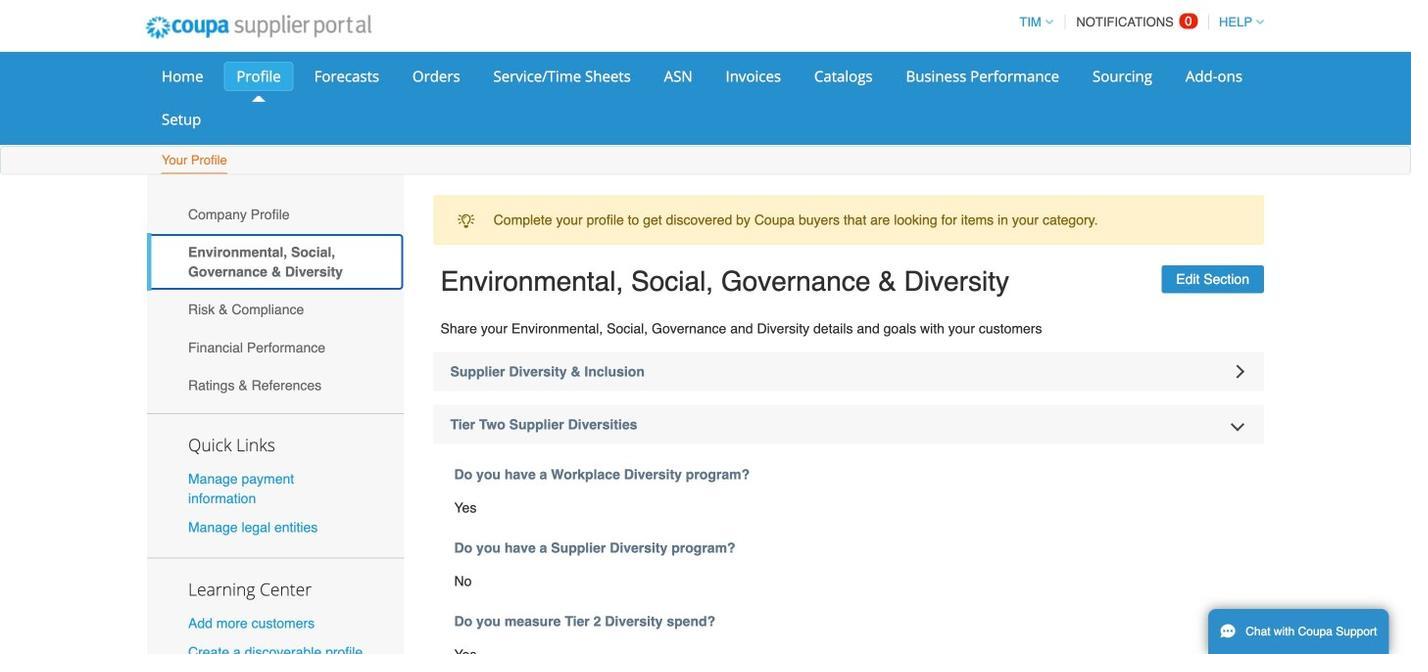 Task type: locate. For each thing, give the bounding box(es) containing it.
2 heading from the top
[[434, 405, 1264, 444]]

coupa supplier portal image
[[132, 3, 385, 52]]

navigation
[[1011, 3, 1264, 41]]

1 vertical spatial heading
[[434, 405, 1264, 444]]

alert
[[434, 196, 1264, 245]]

0 vertical spatial heading
[[434, 352, 1264, 392]]

heading
[[434, 352, 1264, 392], [434, 405, 1264, 444]]



Task type: describe. For each thing, give the bounding box(es) containing it.
1 heading from the top
[[434, 352, 1264, 392]]



Task type: vqa. For each thing, say whether or not it's contained in the screenshot.
Sales Coordinator on the left of the page
no



